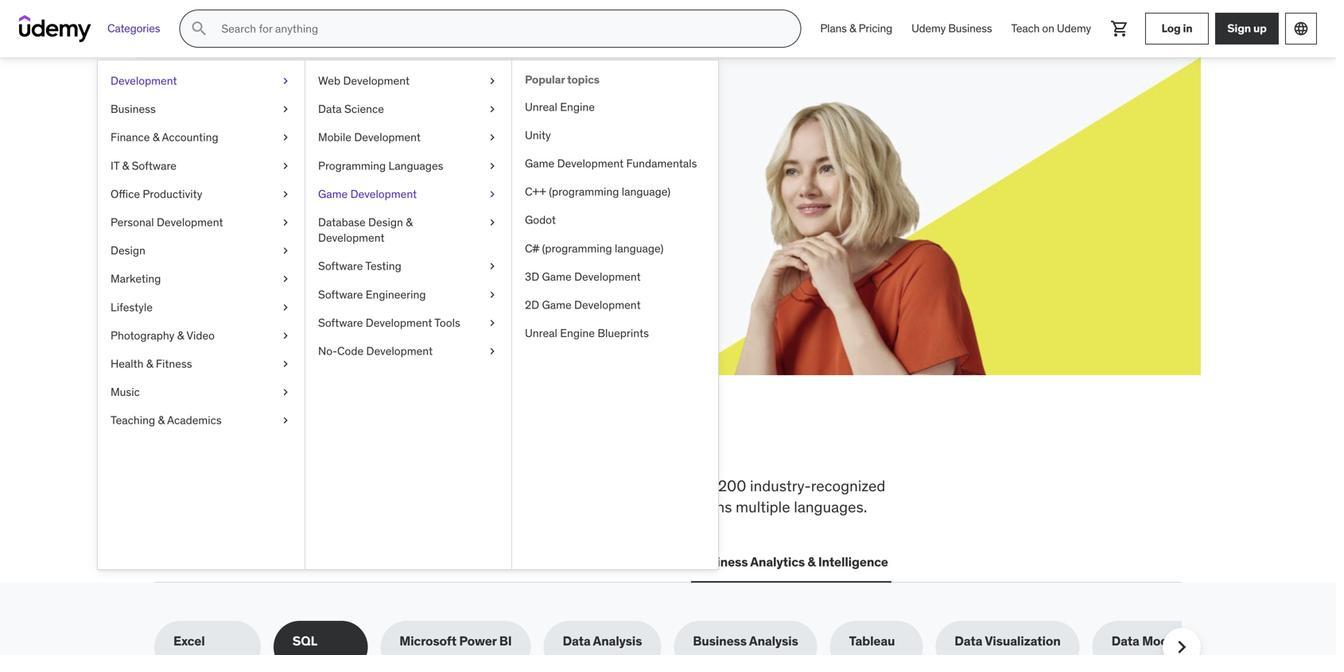 Task type: locate. For each thing, give the bounding box(es) containing it.
it certifications button
[[283, 544, 383, 582]]

personal development
[[111, 215, 223, 230]]

sign up
[[1228, 21, 1267, 35]]

xsmall image inside business link
[[279, 102, 292, 117]]

xsmall image for development
[[279, 73, 292, 89]]

software down software testing
[[318, 287, 363, 302]]

design down game development
[[368, 215, 403, 230]]

science down the professional
[[515, 554, 562, 571]]

game development
[[318, 187, 417, 201]]

1 engine from the top
[[560, 100, 595, 114]]

academics
[[167, 413, 222, 428]]

for up and
[[664, 477, 682, 496]]

languages.
[[794, 498, 868, 517]]

xsmall image for programming languages
[[486, 158, 499, 174]]

covering
[[154, 477, 215, 496]]

& right finance
[[153, 130, 159, 145]]

on
[[1043, 21, 1055, 36]]

development down database
[[318, 231, 385, 245]]

for inside skills for your future expand your potential with a course. starting at just $12.99 through dec 15.
[[288, 127, 325, 160]]

catalog
[[275, 498, 325, 517]]

office productivity
[[111, 187, 202, 201]]

xsmall image for game development
[[486, 186, 499, 202]]

xsmall image inside music link
[[279, 385, 292, 400]]

web development for web development link
[[318, 74, 410, 88]]

$12.99
[[212, 184, 250, 200]]

xsmall image inside web development link
[[486, 73, 499, 89]]

1 horizontal spatial web
[[318, 74, 341, 88]]

xsmall image for office productivity
[[279, 186, 292, 202]]

1 vertical spatial science
[[515, 554, 562, 571]]

web inside button
[[158, 554, 185, 571]]

xsmall image for software engineering
[[486, 287, 499, 303]]

xsmall image inside mobile development link
[[486, 130, 499, 145]]

& left video
[[177, 329, 184, 343]]

0 vertical spatial skills
[[264, 424, 350, 465]]

database
[[318, 215, 366, 230]]

shopping cart with 0 items image
[[1111, 19, 1130, 38]]

science up mobile development
[[345, 102, 384, 116]]

xsmall image for business
[[279, 102, 292, 117]]

game
[[525, 156, 555, 171], [318, 187, 348, 201], [542, 270, 572, 284], [542, 298, 572, 312]]

language) down fundamentals on the top of the page
[[622, 185, 671, 199]]

business inside topic filters element
[[693, 634, 747, 650]]

0 horizontal spatial data science
[[318, 102, 384, 116]]

software
[[132, 159, 177, 173], [318, 259, 363, 273], [318, 287, 363, 302], [318, 316, 363, 330]]

development up programming languages
[[354, 130, 421, 145]]

programming languages
[[318, 159, 444, 173]]

productivity
[[143, 187, 202, 201]]

all the skills you need in one place
[[154, 424, 684, 465]]

& down game development link
[[406, 215, 413, 230]]

xsmall image for database design & development
[[486, 215, 499, 230]]

business link
[[98, 95, 305, 123]]

xsmall image for photography & video
[[279, 328, 292, 344]]

your
[[330, 127, 387, 160], [258, 166, 282, 182]]

3d
[[525, 270, 540, 284]]

web development down the certifications,
[[158, 554, 267, 571]]

it & software
[[111, 159, 177, 173]]

1 horizontal spatial it
[[286, 554, 296, 571]]

development down "office productivity" link
[[157, 215, 223, 230]]

0 horizontal spatial web development
[[158, 554, 267, 571]]

1 horizontal spatial design
[[368, 215, 403, 230]]

prep
[[573, 477, 604, 496]]

content
[[608, 477, 660, 496]]

udemy business
[[912, 21, 993, 36]]

xsmall image for music
[[279, 385, 292, 400]]

web development button
[[154, 544, 270, 582]]

in up including
[[501, 424, 532, 465]]

0 horizontal spatial design
[[111, 244, 145, 258]]

photography & video
[[111, 329, 215, 343]]

development inside database design & development
[[318, 231, 385, 245]]

0 horizontal spatial web
[[158, 554, 185, 571]]

xsmall image inside health & fitness link
[[279, 356, 292, 372]]

xsmall image for finance & accounting
[[279, 130, 292, 145]]

0 horizontal spatial it
[[111, 159, 120, 173]]

0 vertical spatial your
[[330, 127, 387, 160]]

xsmall image inside design link
[[279, 243, 292, 259]]

visualization
[[985, 634, 1061, 650]]

1 vertical spatial it
[[286, 554, 296, 571]]

software engineering link
[[306, 281, 512, 309]]

(programming
[[549, 185, 619, 199], [542, 241, 612, 256]]

1 horizontal spatial web development
[[318, 74, 410, 88]]

xsmall image for software testing
[[486, 259, 499, 274]]

xsmall image inside software engineering link
[[486, 287, 499, 303]]

it
[[111, 159, 120, 173], [286, 554, 296, 571]]

future
[[392, 127, 470, 160]]

xsmall image inside finance & accounting link
[[279, 130, 292, 145]]

analytics
[[751, 554, 805, 571]]

xsmall image for software development tools
[[486, 315, 499, 331]]

xsmall image for it & software
[[279, 158, 292, 174]]

health
[[111, 357, 144, 371]]

xsmall image inside personal development link
[[279, 215, 292, 230]]

language) inside c# (programming language) link
[[615, 241, 664, 256]]

xsmall image inside the software development tools 'link'
[[486, 315, 499, 331]]

2 udemy from the left
[[1057, 21, 1092, 36]]

& for pricing
[[850, 21, 857, 36]]

marketing
[[111, 272, 161, 286]]

log
[[1162, 21, 1181, 35]]

xsmall image inside development link
[[279, 73, 292, 89]]

game development fundamentals link
[[512, 150, 719, 178]]

the
[[207, 424, 258, 465]]

0 vertical spatial for
[[288, 127, 325, 160]]

1 vertical spatial skills
[[341, 477, 374, 496]]

development inside button
[[187, 554, 267, 571]]

& up office
[[122, 159, 129, 173]]

0 vertical spatial (programming
[[549, 185, 619, 199]]

xsmall image inside software testing link
[[486, 259, 499, 274]]

design down personal
[[111, 244, 145, 258]]

covering critical workplace skills to technical topics, including prep content for over 200 industry-recognized certifications, our catalog supports well-rounded professional development and spans multiple languages.
[[154, 477, 886, 517]]

& right teaching on the left bottom of page
[[158, 413, 165, 428]]

0 horizontal spatial your
[[258, 166, 282, 182]]

2 analysis from the left
[[750, 634, 799, 650]]

0 vertical spatial design
[[368, 215, 403, 230]]

& right plans
[[850, 21, 857, 36]]

xsmall image inside data science link
[[486, 102, 499, 117]]

development up data science link
[[343, 74, 410, 88]]

0 vertical spatial science
[[345, 102, 384, 116]]

1 unreal from the top
[[525, 100, 558, 114]]

teaching
[[111, 413, 155, 428]]

business for business
[[111, 102, 156, 116]]

spans
[[692, 498, 732, 517]]

sign up link
[[1216, 13, 1280, 45]]

web up mobile
[[318, 74, 341, 88]]

teach on udemy link
[[1002, 10, 1101, 48]]

1 vertical spatial in
[[501, 424, 532, 465]]

web for web development link
[[318, 74, 341, 88]]

engine
[[560, 100, 595, 114], [560, 326, 595, 341]]

web down the certifications,
[[158, 554, 185, 571]]

xsmall image inside marketing 'link'
[[279, 271, 292, 287]]

and
[[664, 498, 689, 517]]

critical
[[219, 477, 264, 496]]

1 horizontal spatial in
[[1184, 21, 1193, 35]]

c++ (programming language)
[[525, 185, 671, 199]]

skills up supports
[[341, 477, 374, 496]]

for inside covering critical workplace skills to technical topics, including prep content for over 200 industry-recognized certifications, our catalog supports well-rounded professional development and spans multiple languages.
[[664, 477, 682, 496]]

xsmall image inside "office productivity" link
[[279, 186, 292, 202]]

code
[[337, 344, 364, 358]]

0 vertical spatial data science
[[318, 102, 384, 116]]

web for web development button
[[158, 554, 185, 571]]

science inside button
[[515, 554, 562, 571]]

design link
[[98, 237, 305, 265]]

tableau
[[850, 634, 896, 650]]

video
[[187, 329, 215, 343]]

2d game development
[[525, 298, 641, 312]]

language) down the godot link
[[615, 241, 664, 256]]

excel
[[173, 634, 205, 650]]

1 horizontal spatial science
[[515, 554, 562, 571]]

software for software testing
[[318, 259, 363, 273]]

2 engine from the top
[[560, 326, 595, 341]]

data science inside data science button
[[484, 554, 562, 571]]

1 vertical spatial language)
[[615, 241, 664, 256]]

testing
[[366, 259, 402, 273]]

xsmall image inside lifestyle link
[[279, 300, 292, 315]]

workplace
[[267, 477, 337, 496]]

engine down "2d game development"
[[560, 326, 595, 341]]

game development link
[[306, 180, 512, 208]]

0 vertical spatial engine
[[560, 100, 595, 114]]

it up office
[[111, 159, 120, 173]]

expand
[[212, 166, 254, 182]]

xsmall image inside game development link
[[486, 186, 499, 202]]

data down the professional
[[484, 554, 512, 571]]

xsmall image inside no-code development link
[[486, 344, 499, 359]]

1 horizontal spatial your
[[330, 127, 387, 160]]

xsmall image inside photography & video link
[[279, 328, 292, 344]]

starting
[[420, 166, 466, 182]]

engine down the topics
[[560, 100, 595, 114]]

xsmall image inside it & software link
[[279, 158, 292, 174]]

development
[[111, 74, 177, 88], [343, 74, 410, 88], [354, 130, 421, 145], [557, 156, 624, 171], [351, 187, 417, 201], [157, 215, 223, 230], [318, 231, 385, 245], [575, 270, 641, 284], [575, 298, 641, 312], [366, 316, 432, 330], [366, 344, 433, 358], [187, 554, 267, 571]]

2d
[[525, 298, 540, 312]]

unreal down 2d
[[525, 326, 558, 341]]

science for data science link
[[345, 102, 384, 116]]

& right analytics
[[808, 554, 816, 571]]

0 vertical spatial web
[[318, 74, 341, 88]]

web development
[[318, 74, 410, 88], [158, 554, 267, 571]]

software engineering
[[318, 287, 426, 302]]

game down unity
[[525, 156, 555, 171]]

over
[[686, 477, 715, 496]]

it for it certifications
[[286, 554, 296, 571]]

it inside it certifications button
[[286, 554, 296, 571]]

udemy right the 'on'
[[1057, 21, 1092, 36]]

(programming up '3d game development'
[[542, 241, 612, 256]]

game down with
[[318, 187, 348, 201]]

skills inside covering critical workplace skills to technical topics, including prep content for over 200 industry-recognized certifications, our catalog supports well-rounded professional development and spans multiple languages.
[[341, 477, 374, 496]]

1 analysis from the left
[[593, 634, 642, 650]]

xsmall image inside programming languages link
[[486, 158, 499, 174]]

data
[[318, 102, 342, 116], [484, 554, 512, 571], [563, 634, 591, 650], [955, 634, 983, 650], [1112, 634, 1140, 650]]

xsmall image for health & fitness
[[279, 356, 292, 372]]

unreal engine link
[[512, 93, 719, 121]]

skills up workplace on the bottom left
[[264, 424, 350, 465]]

& for fitness
[[146, 357, 153, 371]]

0 horizontal spatial analysis
[[593, 634, 642, 650]]

web
[[318, 74, 341, 88], [158, 554, 185, 571]]

software testing link
[[306, 252, 512, 281]]

1 vertical spatial web
[[158, 554, 185, 571]]

1 vertical spatial web development
[[158, 554, 267, 571]]

development down 3d game development link in the top of the page
[[575, 298, 641, 312]]

analysis
[[593, 634, 642, 650], [750, 634, 799, 650]]

game right 3d
[[542, 270, 572, 284]]

1 vertical spatial for
[[664, 477, 682, 496]]

1 vertical spatial your
[[258, 166, 282, 182]]

development down the certifications,
[[187, 554, 267, 571]]

udemy business link
[[902, 10, 1002, 48]]

1 vertical spatial (programming
[[542, 241, 612, 256]]

web development up data science link
[[318, 74, 410, 88]]

engine for unreal engine blueprints
[[560, 326, 595, 341]]

no-code development link
[[306, 337, 512, 366]]

xsmall image
[[279, 73, 292, 89], [486, 73, 499, 89], [279, 102, 292, 117], [486, 102, 499, 117], [486, 130, 499, 145], [486, 186, 499, 202], [486, 215, 499, 230], [279, 243, 292, 259], [486, 259, 499, 274], [279, 271, 292, 287], [279, 300, 292, 315], [279, 328, 292, 344], [279, 356, 292, 372]]

no-
[[318, 344, 337, 358]]

software inside 'link'
[[318, 316, 363, 330]]

udemy right 'pricing' at the top
[[912, 21, 946, 36]]

xsmall image for web development
[[486, 73, 499, 89]]

web development inside button
[[158, 554, 267, 571]]

1 vertical spatial engine
[[560, 326, 595, 341]]

data science up mobile
[[318, 102, 384, 116]]

development up the 'c++ (programming language)'
[[557, 156, 624, 171]]

xsmall image inside teaching & academics link
[[279, 413, 292, 429]]

lifestyle link
[[98, 293, 305, 322]]

engine for unreal engine
[[560, 100, 595, 114]]

next image
[[1170, 635, 1195, 656]]

software up the software engineering
[[318, 259, 363, 273]]

for up potential
[[288, 127, 325, 160]]

1 horizontal spatial udemy
[[1057, 21, 1092, 36]]

you
[[355, 424, 413, 465]]

health & fitness link
[[98, 350, 305, 378]]

1 horizontal spatial data science
[[484, 554, 562, 571]]

& inside button
[[808, 554, 816, 571]]

language) inside c++ (programming language) link
[[622, 185, 671, 199]]

c++
[[525, 185, 547, 199]]

it certifications
[[286, 554, 380, 571]]

certifications
[[299, 554, 380, 571]]

development inside 'link'
[[557, 156, 624, 171]]

data science inside data science link
[[318, 102, 384, 116]]

it left certifications
[[286, 554, 296, 571]]

1 udemy from the left
[[912, 21, 946, 36]]

unreal down popular
[[525, 100, 558, 114]]

0 horizontal spatial science
[[345, 102, 384, 116]]

in right log
[[1184, 21, 1193, 35]]

(programming down game development fundamentals
[[549, 185, 619, 199]]

data science down the professional
[[484, 554, 562, 571]]

1 horizontal spatial for
[[664, 477, 682, 496]]

1 vertical spatial design
[[111, 244, 145, 258]]

1 horizontal spatial analysis
[[750, 634, 799, 650]]

xsmall image for personal development
[[279, 215, 292, 230]]

0 vertical spatial in
[[1184, 21, 1193, 35]]

1 vertical spatial unreal
[[525, 326, 558, 341]]

1 vertical spatial data science
[[484, 554, 562, 571]]

database design & development link
[[306, 208, 512, 252]]

xsmall image
[[279, 130, 292, 145], [279, 158, 292, 174], [486, 158, 499, 174], [279, 186, 292, 202], [279, 215, 292, 230], [486, 287, 499, 303], [486, 315, 499, 331], [486, 344, 499, 359], [279, 385, 292, 400], [279, 413, 292, 429]]

(programming for c++
[[549, 185, 619, 199]]

0 vertical spatial it
[[111, 159, 120, 173]]

0 horizontal spatial udemy
[[912, 21, 946, 36]]

xsmall image for lifestyle
[[279, 300, 292, 315]]

&
[[850, 21, 857, 36], [153, 130, 159, 145], [122, 159, 129, 173], [406, 215, 413, 230], [177, 329, 184, 343], [146, 357, 153, 371], [158, 413, 165, 428], [808, 554, 816, 571]]

0 vertical spatial unreal
[[525, 100, 558, 114]]

development down course.
[[351, 187, 417, 201]]

development inside 'link'
[[366, 316, 432, 330]]

design
[[368, 215, 403, 230], [111, 244, 145, 258]]

Search for anything text field
[[218, 15, 782, 42]]

0 vertical spatial web development
[[318, 74, 410, 88]]

it inside it & software link
[[111, 159, 120, 173]]

software up code
[[318, 316, 363, 330]]

0 horizontal spatial for
[[288, 127, 325, 160]]

xsmall image inside database design & development link
[[486, 215, 499, 230]]

popular topics
[[525, 72, 600, 87]]

2 unreal from the top
[[525, 326, 558, 341]]

0 vertical spatial language)
[[622, 185, 671, 199]]

development down engineering
[[366, 316, 432, 330]]

including
[[508, 477, 570, 496]]

business inside button
[[694, 554, 748, 571]]

& right the health
[[146, 357, 153, 371]]



Task type: describe. For each thing, give the bounding box(es) containing it.
game development fundamentals
[[525, 156, 697, 171]]

accounting
[[162, 130, 218, 145]]

microsoft power bi
[[400, 634, 512, 650]]

data modeling
[[1112, 634, 1198, 650]]

0 horizontal spatial in
[[501, 424, 532, 465]]

tools
[[435, 316, 461, 330]]

godot
[[525, 213, 556, 227]]

log in link
[[1146, 13, 1209, 45]]

choose a language image
[[1294, 21, 1310, 37]]

xsmall image for teaching & academics
[[279, 413, 292, 429]]

data inside button
[[484, 554, 512, 571]]

web development for web development button
[[158, 554, 267, 571]]

bi
[[500, 634, 512, 650]]

data science button
[[481, 544, 565, 582]]

c# (programming language)
[[525, 241, 664, 256]]

recognized
[[811, 477, 886, 496]]

one
[[538, 424, 595, 465]]

certifications,
[[154, 498, 246, 517]]

to
[[378, 477, 391, 496]]

submit search image
[[190, 19, 209, 38]]

business analysis
[[693, 634, 799, 650]]

development
[[572, 498, 660, 517]]

development down 'categories' 'dropdown button'
[[111, 74, 177, 88]]

dec
[[301, 184, 324, 200]]

development down the software development tools 'link'
[[366, 344, 433, 358]]

photography
[[111, 329, 175, 343]]

blueprints
[[598, 326, 649, 341]]

programming
[[318, 159, 386, 173]]

pricing
[[859, 21, 893, 36]]

& for software
[[122, 159, 129, 173]]

log in
[[1162, 21, 1193, 35]]

just
[[483, 166, 504, 182]]

design inside database design & development
[[368, 215, 403, 230]]

game development element
[[512, 60, 719, 570]]

xsmall image for no-code development
[[486, 344, 499, 359]]

categories button
[[98, 10, 170, 48]]

business analytics & intelligence button
[[691, 544, 892, 582]]

rounded
[[425, 498, 482, 517]]

xsmall image for mobile development
[[486, 130, 499, 145]]

& for accounting
[[153, 130, 159, 145]]

teach
[[1012, 21, 1040, 36]]

data science for data science button
[[484, 554, 562, 571]]

software for software engineering
[[318, 287, 363, 302]]

a
[[366, 166, 372, 182]]

data left visualization
[[955, 634, 983, 650]]

unreal for unreal engine
[[525, 100, 558, 114]]

with
[[338, 166, 363, 182]]

2d game development link
[[512, 291, 719, 320]]

unreal for unreal engine blueprints
[[525, 326, 558, 341]]

development link
[[98, 67, 305, 95]]

data analysis
[[563, 634, 642, 650]]

teaching & academics link
[[98, 407, 305, 435]]

communication button
[[578, 544, 679, 582]]

in inside log in link
[[1184, 21, 1193, 35]]

business for business analytics & intelligence
[[694, 554, 748, 571]]

xsmall image for data science
[[486, 102, 499, 117]]

communication
[[581, 554, 675, 571]]

sign
[[1228, 21, 1252, 35]]

industry-
[[750, 477, 811, 496]]

database design & development
[[318, 215, 413, 245]]

supports
[[329, 498, 389, 517]]

udemy image
[[19, 15, 92, 42]]

udemy inside teach on udemy link
[[1057, 21, 1092, 36]]

3d game development link
[[512, 263, 719, 291]]

data visualization
[[955, 634, 1061, 650]]

unreal engine blueprints
[[525, 326, 649, 341]]

music link
[[98, 378, 305, 407]]

mobile
[[318, 130, 352, 145]]

course.
[[375, 166, 417, 182]]

xsmall image for design
[[279, 243, 292, 259]]

through
[[253, 184, 298, 200]]

& for academics
[[158, 413, 165, 428]]

data right "bi"
[[563, 634, 591, 650]]

popular
[[525, 72, 565, 87]]

professional
[[485, 498, 568, 517]]

topics,
[[460, 477, 504, 496]]

teach on udemy
[[1012, 21, 1092, 36]]

languages
[[389, 159, 444, 173]]

15.
[[327, 184, 342, 200]]

game inside 'link'
[[525, 156, 555, 171]]

unreal engine blueprints link
[[512, 320, 719, 348]]

up
[[1254, 21, 1267, 35]]

xsmall image for marketing
[[279, 271, 292, 287]]

well-
[[392, 498, 425, 517]]

unreal engine
[[525, 100, 595, 114]]

topics
[[567, 72, 600, 87]]

data up mobile
[[318, 102, 342, 116]]

need
[[418, 424, 495, 465]]

development down c# (programming language) link
[[575, 270, 641, 284]]

intelligence
[[819, 554, 889, 571]]

godot link
[[512, 206, 719, 235]]

personal development link
[[98, 208, 305, 237]]

data science for data science link
[[318, 102, 384, 116]]

(programming for c#
[[542, 241, 612, 256]]

photography & video link
[[98, 322, 305, 350]]

finance & accounting link
[[98, 123, 305, 152]]

language) for c# (programming language)
[[615, 241, 664, 256]]

power
[[459, 634, 497, 650]]

analysis for data analysis
[[593, 634, 642, 650]]

& for video
[[177, 329, 184, 343]]

skills
[[212, 127, 283, 160]]

it for it & software
[[111, 159, 120, 173]]

analysis for business analysis
[[750, 634, 799, 650]]

lifestyle
[[111, 300, 153, 315]]

language) for c++ (programming language)
[[622, 185, 671, 199]]

topic filters element
[[154, 622, 1217, 656]]

marketing link
[[98, 265, 305, 293]]

c#
[[525, 241, 540, 256]]

plans & pricing link
[[811, 10, 902, 48]]

personal
[[111, 215, 154, 230]]

software up office productivity
[[132, 159, 177, 173]]

programming languages link
[[306, 152, 512, 180]]

business for business analysis
[[693, 634, 747, 650]]

mobile development
[[318, 130, 421, 145]]

microsoft
[[400, 634, 457, 650]]

potential
[[285, 166, 335, 182]]

our
[[250, 498, 272, 517]]

& inside database design & development
[[406, 215, 413, 230]]

software for software development tools
[[318, 316, 363, 330]]

unity link
[[512, 121, 719, 150]]

science for data science button
[[515, 554, 562, 571]]

udemy inside udemy business link
[[912, 21, 946, 36]]

game right 2d
[[542, 298, 572, 312]]

fitness
[[156, 357, 192, 371]]

data left modeling
[[1112, 634, 1140, 650]]



Task type: vqa. For each thing, say whether or not it's contained in the screenshot.
first Engine
yes



